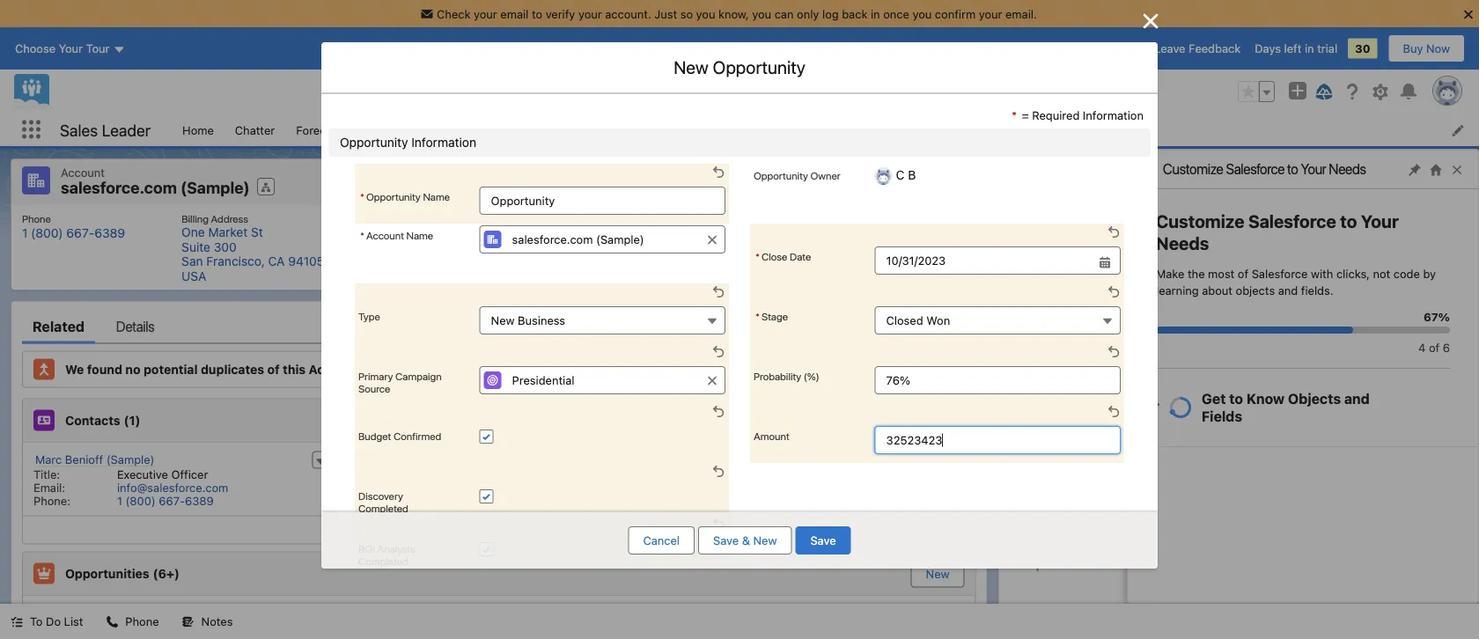 Task type: describe. For each thing, give the bounding box(es) containing it.
6389 inside marc benioff (sample) element
[[185, 495, 214, 508]]

* close date
[[756, 250, 811, 262]]

0 horizontal spatial in
[[871, 7, 880, 20]]

(800) inside the "phone 1 (800) 667-6389"
[[31, 226, 63, 240]]

text default image for to do list
[[11, 616, 23, 628]]

discovery completed
[[358, 490, 409, 514]]

save for save & new
[[714, 534, 739, 547]]

account down the website
[[366, 229, 404, 241]]

1 vertical spatial customize salesforce to your needs
[[1157, 211, 1399, 254]]

upcoming & overdue button
[[1011, 447, 1457, 475]]

assets list item
[[1023, 114, 1103, 146]]

cancel
[[643, 534, 680, 547]]

name for * account name
[[407, 229, 433, 241]]

reports
[[477, 123, 519, 137]]

c
[[611, 227, 620, 241]]

opportunities image
[[33, 563, 55, 584]]

not
[[1374, 267, 1391, 280]]

2 you from the left
[[752, 7, 772, 20]]

opportunities for opportunities
[[657, 123, 730, 137]]

feedback
[[1189, 42, 1241, 55]]

to down edit button
[[1341, 211, 1358, 232]]

& for overdue
[[1099, 455, 1107, 468]]

* account name
[[360, 229, 433, 241]]

close
[[762, 250, 788, 262]]

phone for phone
[[125, 615, 159, 628]]

campaigns list item
[[764, 114, 867, 146]]

* stage closed won
[[756, 310, 951, 327]]

* for * close date
[[756, 250, 760, 262]]

edit
[[1331, 176, 1352, 189]]

this
[[283, 362, 306, 377]]

Type button
[[480, 307, 726, 335]]

executive officer email:
[[33, 468, 208, 495]]

view account hierarchy button
[[1160, 168, 1317, 196]]

potential
[[144, 362, 198, 377]]

3 you from the left
[[913, 7, 932, 20]]

learning
[[1157, 284, 1199, 297]]

1 horizontal spatial group
[[1238, 81, 1275, 102]]

new for new opportunity
[[674, 57, 709, 78]]

search... button
[[536, 78, 889, 106]]

billing address one market st suite 300 san francisco, ca 94105 usa
[[182, 212, 324, 283]]

tab list containing activity
[[1010, 309, 1458, 344]]

salesforce.com for salesforce.com (sample)
[[61, 178, 177, 197]]

1 vertical spatial customize
[[1157, 211, 1245, 232]]

1 all from the left
[[1246, 390, 1259, 403]]

verify
[[546, 7, 576, 20]]

new inside the type new business
[[491, 314, 515, 327]]

schedule
[[1153, 486, 1205, 500]]

days left in trial
[[1255, 42, 1338, 55]]

2 your from the left
[[579, 7, 602, 20]]

back
[[842, 7, 868, 20]]

contacts image
[[33, 410, 55, 431]]

with for discuss partnership opportunities (sample)
[[1208, 548, 1230, 562]]

campaigns
[[774, 123, 834, 137]]

Primary Campaign Source text field
[[480, 366, 726, 395]]

marc inside related tab panel
[[35, 453, 62, 466]]

days
[[1255, 42, 1282, 55]]

info@salesforce.com phone:
[[33, 481, 228, 508]]

0 vertical spatial salesforce
[[1227, 161, 1285, 177]]

content link
[[959, 114, 1023, 146]]

(sample) up address
[[181, 178, 250, 197]]

text default image for phone
[[106, 616, 118, 628]]

the
[[1188, 267, 1205, 280]]

1 vertical spatial needs
[[1157, 233, 1210, 254]]

(sample) up executive
[[106, 453, 155, 466]]

b
[[623, 227, 631, 241]]

negotiation
[[117, 621, 179, 635]]

leave feedback
[[1155, 42, 1241, 55]]

view
[[1175, 176, 1201, 189]]

new button for opportunities (6+)
[[911, 560, 965, 588]]

know,
[[719, 7, 749, 20]]

1 (800) 667-6389 link inside marc benioff (sample) element
[[117, 495, 214, 508]]

delete button
[[1366, 168, 1430, 196]]

new for new button corresponding to opportunities (6+)
[[926, 567, 950, 580]]

stage:
[[33, 621, 68, 635]]

progress bar progress bar
[[1157, 327, 1451, 334]]

240
[[128, 606, 149, 620]]

0 horizontal spatial information
[[412, 135, 477, 150]]

c b link
[[611, 227, 631, 242]]

primary
[[358, 370, 393, 382]]

have for call
[[1082, 504, 1107, 517]]

email
[[501, 7, 529, 20]]

Stage, Closed Won button
[[875, 307, 1121, 335]]

3 all from the left
[[1373, 390, 1386, 403]]

forecasts link
[[286, 114, 359, 146]]

code
[[1394, 267, 1421, 280]]

most
[[1209, 267, 1235, 280]]

2 all from the left
[[1297, 390, 1310, 403]]

related link
[[33, 309, 85, 344]]

1 inside the "phone 1 (800) 667-6389"
[[22, 226, 28, 240]]

accounts
[[563, 123, 613, 137]]

probability
[[754, 370, 802, 382]]

edit button
[[1316, 168, 1367, 196]]

marc benioff (sample) link
[[35, 453, 155, 467]]

account inside list
[[588, 212, 626, 225]]

to left edit button
[[1288, 161, 1299, 177]]

benioff
[[65, 453, 103, 466]]

opportunities link
[[646, 114, 741, 146]]

with for call marc to schedule demo (sample)
[[1208, 504, 1230, 517]]

of inside make the most of salesforce with clicks, not code by learning about objects and fields.
[[1238, 267, 1249, 280]]

required
[[1033, 108, 1080, 122]]

account owner
[[588, 212, 659, 225]]

discuss partnership opportunities (sample)
[[1082, 530, 1329, 544]]

budget confirmed
[[358, 430, 442, 442]]

we
[[65, 362, 84, 377]]

so
[[681, 7, 693, 20]]

info@salesforce.com link
[[117, 481, 228, 495]]

clicks,
[[1337, 267, 1370, 280]]

chatter link for home link
[[224, 114, 286, 146]]

no
[[125, 362, 141, 377]]

budget
[[358, 430, 391, 442]]

list containing one market st
[[11, 205, 1468, 290]]

buy now
[[1404, 42, 1451, 55]]

(sample) right widgets
[[199, 606, 247, 620]]

assets link
[[1023, 114, 1080, 146]]

check your email to verify your account. just so you know, you can only log back in once you confirm your email.
[[437, 7, 1037, 20]]

& for new
[[742, 534, 750, 547]]

new button for contacts (1)
[[911, 406, 965, 435]]

of inside related tab panel
[[267, 362, 280, 377]]

website
[[381, 212, 418, 225]]

1 (800) 667-6389
[[117, 495, 214, 508]]

667- inside marc benioff (sample) element
[[159, 495, 185, 508]]

1 vertical spatial marc
[[1107, 486, 1135, 500]]

address
[[211, 212, 248, 225]]

with inside make the most of salesforce with clicks, not code by learning about objects and fields.
[[1312, 267, 1334, 280]]

1 horizontal spatial needs
[[1330, 161, 1367, 177]]

content
[[970, 123, 1013, 137]]

make the most of salesforce with clicks, not code by learning about objects and fields.
[[1157, 267, 1437, 297]]

now
[[1427, 42, 1451, 55]]

=
[[1022, 108, 1029, 122]]

amount
[[754, 430, 790, 442]]

* = required information
[[1012, 108, 1144, 122]]

Amount text field
[[875, 426, 1121, 455]]

you for call marc to schedule demo (sample)
[[1059, 504, 1079, 517]]

to right email
[[532, 7, 543, 20]]

1 vertical spatial your
[[1362, 211, 1399, 232]]

account down sales
[[61, 166, 105, 179]]

do
[[46, 615, 61, 628]]

salesforce.com (sample)
[[61, 178, 250, 197]]

tab list containing related
[[22, 309, 976, 344]]

types
[[1389, 390, 1419, 403]]

discuss partnership opportunities (sample) link
[[1082, 529, 1329, 544]]

demo
[[1208, 486, 1240, 500]]

found
[[87, 362, 122, 377]]

list containing home
[[172, 114, 1480, 146]]



Task type: locate. For each thing, give the bounding box(es) containing it.
an up discuss
[[1110, 504, 1123, 517]]

about
[[1203, 284, 1233, 297]]

1 horizontal spatial save
[[811, 534, 836, 547]]

leader
[[102, 120, 151, 139]]

text default image inside notes button
[[182, 616, 194, 628]]

2 task from the top
[[1182, 548, 1205, 562]]

buy
[[1404, 42, 1424, 55]]

1 vertical spatial name
[[407, 229, 433, 241]]

we found no potential duplicates of this account.
[[65, 362, 363, 377]]

your
[[474, 7, 497, 20], [579, 7, 602, 20], [979, 7, 1003, 20]]

dashboards list item
[[359, 114, 467, 146]]

1 vertical spatial 667-
[[159, 495, 185, 508]]

salesforce.com for salesforce.com - 240 widgets (sample)
[[35, 606, 116, 620]]

related tab panel
[[22, 344, 976, 639]]

1 vertical spatial list
[[11, 205, 1468, 290]]

check
[[437, 7, 471, 20]]

stage
[[762, 310, 788, 322]]

leave feedback link
[[1155, 42, 1241, 55]]

owner for opportunity owner
[[811, 169, 841, 181]]

text default image inside to do list button
[[11, 616, 23, 628]]

3 your from the left
[[979, 7, 1003, 20]]

name
[[423, 190, 450, 203], [407, 229, 433, 241]]

0 horizontal spatial •
[[1289, 390, 1294, 403]]

reports link
[[467, 114, 530, 146]]

salesforce up and
[[1252, 267, 1308, 280]]

save button
[[796, 527, 851, 555]]

1 vertical spatial contacts
[[65, 413, 120, 428]]

* for * = required information
[[1012, 108, 1017, 122]]

upcoming for marc
[[1126, 504, 1179, 517]]

1 horizontal spatial chatter link
[[1105, 309, 1147, 344]]

1 you have an upcoming task with from the top
[[1059, 504, 1233, 517]]

with up "fields."
[[1312, 267, 1334, 280]]

1 horizontal spatial marc
[[1107, 486, 1135, 500]]

you have an upcoming task with for partnership
[[1059, 548, 1233, 562]]

3 text default image from the left
[[182, 616, 194, 628]]

1 vertical spatial 6389
[[185, 495, 214, 508]]

won
[[927, 314, 951, 327]]

you left can
[[752, 7, 772, 20]]

0 vertical spatial you
[[1059, 504, 1079, 517]]

contacts list item
[[867, 114, 959, 146]]

tab list
[[22, 309, 976, 344], [1010, 309, 1458, 344]]

save right the save & new button
[[811, 534, 836, 547]]

0 vertical spatial 667-
[[66, 226, 94, 240]]

an for partnership
[[1110, 548, 1123, 562]]

0 horizontal spatial marc
[[35, 453, 62, 466]]

contacts for contacts
[[878, 123, 926, 137]]

home
[[182, 123, 214, 137]]

with down demo
[[1208, 504, 1230, 517]]

contacts right campaigns list item
[[878, 123, 926, 137]]

salesforce.com up stage:
[[35, 606, 116, 620]]

0 vertical spatial name
[[423, 190, 450, 203]]

0 vertical spatial needs
[[1330, 161, 1367, 177]]

new for new button for contacts (1)
[[926, 414, 950, 427]]

0 vertical spatial owner
[[811, 169, 841, 181]]

2 tab list from the left
[[1010, 309, 1458, 344]]

salesforce.com inside salesforce.com - 240 widgets (sample) link
[[35, 606, 116, 620]]

1 vertical spatial upcoming
[[1126, 548, 1179, 562]]

objects
[[1236, 284, 1276, 297]]

filters:
[[1207, 390, 1243, 403]]

(sample) right opportunities
[[1277, 530, 1329, 544]]

to
[[532, 7, 543, 20], [1288, 161, 1299, 177], [1341, 211, 1358, 232], [1139, 486, 1150, 500]]

0 horizontal spatial 1
[[22, 226, 28, 240]]

account up "c" on the top of page
[[588, 212, 626, 225]]

1 vertical spatial 1
[[117, 495, 122, 508]]

salesforce
[[1227, 161, 1285, 177], [1249, 211, 1337, 232], [1252, 267, 1308, 280]]

new
[[674, 57, 709, 78], [491, 314, 515, 327], [926, 414, 950, 427], [754, 534, 777, 547], [926, 567, 950, 580]]

0 vertical spatial phone
[[22, 212, 51, 225]]

name up website http://www.salesforce.com
[[423, 190, 450, 203]]

primary campaign source
[[358, 370, 442, 395]]

text default image left notes
[[182, 616, 194, 628]]

save & new
[[714, 534, 777, 547]]

1 horizontal spatial your
[[1362, 211, 1399, 232]]

1 horizontal spatial in
[[1305, 42, 1315, 55]]

upcoming up 'partnership'
[[1126, 504, 1179, 517]]

have down discuss
[[1082, 548, 1107, 562]]

activity link
[[1020, 309, 1073, 344]]

1 horizontal spatial 1
[[117, 495, 122, 508]]

* left stage
[[756, 310, 760, 322]]

2 you from the top
[[1059, 548, 1079, 562]]

save inside button
[[714, 534, 739, 547]]

6389 down officer
[[185, 495, 214, 508]]

1 (800) 667-6389 link inside list
[[22, 226, 125, 240]]

(1)
[[124, 413, 140, 428]]

0 vertical spatial group
[[1238, 81, 1275, 102]]

save
[[714, 534, 739, 547], [811, 534, 836, 547]]

1 horizontal spatial 667-
[[159, 495, 185, 508]]

0 horizontal spatial tab list
[[22, 309, 976, 344]]

phone
[[22, 212, 51, 225], [125, 615, 159, 628]]

phone inside the "phone 1 (800) 667-6389"
[[22, 212, 51, 225]]

6389
[[94, 226, 125, 240], [185, 495, 214, 508]]

opportunities for opportunities (6+)
[[65, 567, 149, 581]]

& left overdue at bottom right
[[1099, 455, 1107, 468]]

1 you from the top
[[1059, 504, 1079, 517]]

overdue
[[1110, 455, 1158, 468]]

upcoming for partnership
[[1126, 548, 1179, 562]]

0 vertical spatial have
[[1082, 504, 1107, 517]]

667- down officer
[[159, 495, 185, 508]]

to do list button
[[0, 604, 94, 639]]

1 vertical spatial an
[[1110, 548, 1123, 562]]

Probability (%) text field
[[875, 366, 1121, 395]]

0 vertical spatial opportunities
[[657, 123, 730, 137]]

chatter link right activity link
[[1105, 309, 1147, 344]]

1 task from the top
[[1182, 504, 1205, 517]]

0 vertical spatial list
[[172, 114, 1480, 146]]

text default image
[[11, 616, 23, 628], [106, 616, 118, 628], [182, 616, 194, 628]]

notes
[[201, 615, 233, 628]]

new button
[[911, 406, 965, 435], [911, 560, 965, 588]]

type
[[358, 310, 380, 322]]

opportunities inside list item
[[657, 123, 730, 137]]

0 horizontal spatial text default image
[[11, 616, 23, 628]]

* down '* opportunity name'
[[360, 229, 365, 241]]

1 horizontal spatial 6389
[[185, 495, 214, 508]]

all
[[1246, 390, 1259, 403], [1297, 390, 1310, 403], [1373, 390, 1386, 403]]

1 vertical spatial task
[[1182, 548, 1205, 562]]

email:
[[33, 481, 65, 495]]

* inside * stage closed won
[[756, 310, 760, 322]]

300
[[214, 240, 237, 254]]

campaigns link
[[764, 114, 844, 146]]

an for marc
[[1110, 504, 1123, 517]]

0 vertical spatial 6389
[[94, 226, 125, 240]]

information right 'required'
[[1083, 108, 1144, 122]]

save inside button
[[811, 534, 836, 547]]

usa
[[182, 269, 206, 283]]

1 vertical spatial chatter link
[[1105, 309, 1147, 344]]

all left the time
[[1246, 390, 1259, 403]]

an down discuss
[[1110, 548, 1123, 562]]

1 vertical spatial (800)
[[125, 495, 156, 508]]

chatter right activity link
[[1105, 318, 1147, 335]]

text default image for notes
[[182, 616, 194, 628]]

delete
[[1381, 176, 1415, 189]]

salesforce.com (Sample) text field
[[480, 225, 726, 254]]

marc right call
[[1107, 486, 1135, 500]]

new opportunity
[[674, 57, 806, 78]]

1 horizontal spatial •
[[1364, 390, 1370, 403]]

1 vertical spatial owner
[[628, 212, 659, 225]]

all left types
[[1373, 390, 1386, 403]]

text default image left to
[[11, 616, 23, 628]]

widgets
[[152, 606, 196, 620]]

1 vertical spatial salesforce
[[1249, 211, 1337, 232]]

can
[[775, 7, 794, 20]]

* for * stage closed won
[[756, 310, 760, 322]]

contacts up marc benioff (sample)
[[65, 413, 120, 428]]

0 vertical spatial contacts
[[878, 123, 926, 137]]

salesforce.com down 'leader' in the top left of the page
[[61, 178, 177, 197]]

all right the time
[[1297, 390, 1310, 403]]

to do list
[[30, 615, 83, 628]]

1
[[22, 226, 28, 240], [117, 495, 122, 508]]

1 horizontal spatial contacts
[[878, 123, 926, 137]]

opportunities
[[1198, 530, 1274, 544]]

upcoming down 'partnership'
[[1126, 548, 1179, 562]]

0 vertical spatial customize salesforce to your needs
[[1164, 161, 1367, 177]]

chatter right home link
[[235, 123, 275, 137]]

1 vertical spatial opportunities
[[65, 567, 149, 581]]

1 vertical spatial have
[[1082, 548, 1107, 562]]

task for to
[[1182, 504, 1205, 517]]

upcoming
[[1038, 455, 1096, 468]]

assets
[[1034, 123, 1070, 137]]

you have an upcoming task with down 'partnership'
[[1059, 548, 1233, 562]]

1 inside marc benioff (sample) element
[[117, 495, 122, 508]]

group containing *
[[754, 247, 1121, 275]]

source
[[358, 382, 390, 395]]

title:
[[33, 468, 60, 481]]

customize salesforce to your needs
[[1164, 161, 1367, 177], [1157, 211, 1399, 254]]

• right the activities
[[1364, 390, 1370, 403]]

* for * account name
[[360, 229, 365, 241]]

progress bar image
[[1157, 327, 1354, 334]]

0 vertical spatial you have an upcoming task with
[[1059, 504, 1233, 517]]

just
[[655, 7, 677, 20]]

your down the delete on the right top
[[1362, 211, 1399, 232]]

sales leader
[[60, 120, 151, 139]]

salesforce down hierarchy
[[1249, 211, 1337, 232]]

2 vertical spatial salesforce
[[1252, 267, 1308, 280]]

owner
[[811, 169, 841, 181], [628, 212, 659, 225]]

list up opportunity owner
[[172, 114, 1480, 146]]

opportunities list item
[[646, 114, 764, 146]]

sales
[[60, 120, 98, 139]]

2 save from the left
[[811, 534, 836, 547]]

to down overdue at bottom right
[[1139, 486, 1150, 500]]

6389 inside the "phone 1 (800) 667-6389"
[[94, 226, 125, 240]]

completed
[[358, 502, 409, 514]]

0 horizontal spatial contacts
[[65, 413, 120, 428]]

& inside button
[[742, 534, 750, 547]]

and
[[1279, 284, 1299, 297]]

chatter link for activity link
[[1105, 309, 1147, 344]]

you have an upcoming task with up 'partnership'
[[1059, 504, 1233, 517]]

0 horizontal spatial your
[[474, 7, 497, 20]]

opportunities up -
[[65, 567, 149, 581]]

name for * opportunity name
[[423, 190, 450, 203]]

1 vertical spatial you have an upcoming task with
[[1059, 548, 1233, 562]]

1 tab list from the left
[[22, 309, 976, 344]]

customize down view
[[1157, 211, 1245, 232]]

1 horizontal spatial opportunities
[[657, 123, 730, 137]]

to
[[30, 615, 43, 628]]

1 vertical spatial new button
[[911, 560, 965, 588]]

reports list item
[[467, 114, 553, 146]]

1 horizontal spatial text default image
[[106, 616, 118, 628]]

1 • from the left
[[1289, 390, 1294, 403]]

http://www.salesforce.com
[[381, 226, 532, 240]]

progress bar
[[1171, 397, 1192, 418]]

0 vertical spatial &
[[1099, 455, 1107, 468]]

* for * opportunity name
[[360, 190, 365, 203]]

call marc to schedule demo (sample)
[[1082, 486, 1295, 500]]

1 vertical spatial 1 (800) 667-6389 link
[[117, 495, 214, 508]]

task down 'discuss partnership opportunities (sample)'
[[1182, 548, 1205, 562]]

1 your from the left
[[474, 7, 497, 20]]

1 vertical spatial information
[[412, 135, 477, 150]]

1 horizontal spatial all
[[1297, 390, 1310, 403]]

account
[[61, 166, 105, 179], [1204, 176, 1248, 189], [588, 212, 626, 225], [366, 229, 404, 241]]

accounts list item
[[553, 114, 646, 146]]

0 vertical spatial salesforce.com
[[61, 178, 177, 197]]

0 vertical spatial in
[[871, 7, 880, 20]]

0 horizontal spatial owner
[[628, 212, 659, 225]]

type new business
[[358, 310, 566, 327]]

contacts link
[[867, 114, 937, 146]]

0 vertical spatial chatter link
[[224, 114, 286, 146]]

667- down salesforce.com (sample)
[[66, 226, 94, 240]]

0 vertical spatial with
[[1312, 267, 1334, 280]]

your left email
[[474, 7, 497, 20]]

1 horizontal spatial tab list
[[1010, 309, 1458, 344]]

& inside dropdown button
[[1099, 455, 1107, 468]]

0 vertical spatial 1 (800) 667-6389 link
[[22, 226, 125, 240]]

667- inside the "phone 1 (800) 667-6389"
[[66, 226, 94, 240]]

customize left hierarchy
[[1164, 161, 1224, 177]]

with down 'discuss partnership opportunities (sample)'
[[1208, 548, 1230, 562]]

account right view
[[1204, 176, 1248, 189]]

2 an from the top
[[1110, 548, 1123, 562]]

partnership
[[1130, 530, 1195, 544]]

1 vertical spatial you
[[1059, 548, 1079, 562]]

save for save
[[811, 534, 836, 547]]

0 horizontal spatial 667-
[[66, 226, 94, 240]]

1 horizontal spatial &
[[1099, 455, 1107, 468]]

of up objects
[[1238, 267, 1249, 280]]

0 vertical spatial upcoming
[[1126, 504, 1179, 517]]

your right verify
[[579, 7, 602, 20]]

salesforce.com - 240 widgets (sample)
[[35, 606, 247, 620]]

fields.
[[1302, 284, 1334, 297]]

http://www.salesforce.com link
[[381, 226, 532, 240]]

chatter link right home
[[224, 114, 286, 146]]

owner up b
[[628, 212, 659, 225]]

inverse image
[[1141, 11, 1162, 32]]

text default image inside phone button
[[106, 616, 118, 628]]

owner inside list
[[628, 212, 659, 225]]

list
[[172, 114, 1480, 146], [11, 205, 1468, 290]]

1 horizontal spatial your
[[579, 7, 602, 20]]

0 vertical spatial an
[[1110, 504, 1123, 517]]

2 vertical spatial with
[[1208, 548, 1230, 562]]

needs left the delete on the right top
[[1330, 161, 1367, 177]]

group down days
[[1238, 81, 1275, 102]]

your left 'email.'
[[979, 7, 1003, 20]]

text default image left -
[[106, 616, 118, 628]]

have down call
[[1082, 504, 1107, 517]]

1 vertical spatial of
[[267, 362, 280, 377]]

opportunities inside related tab panel
[[65, 567, 149, 581]]

salesforce inside make the most of salesforce with clicks, not code by learning about objects and fields.
[[1252, 267, 1308, 280]]

2 horizontal spatial text default image
[[182, 616, 194, 628]]

1 upcoming from the top
[[1126, 504, 1179, 517]]

marc benioff (sample)
[[35, 453, 155, 466]]

1 horizontal spatial owner
[[811, 169, 841, 181]]

1 save from the left
[[714, 534, 739, 547]]

you for discuss partnership opportunities (sample)
[[1059, 548, 1079, 562]]

related
[[33, 318, 85, 335]]

& left save button
[[742, 534, 750, 547]]

contacts inside list item
[[878, 123, 926, 137]]

contacts for contacts (1)
[[65, 413, 120, 428]]

task down call marc to schedule demo (sample) link
[[1182, 504, 1205, 517]]

marc up title: at bottom left
[[35, 453, 62, 466]]

1 have from the top
[[1082, 504, 1107, 517]]

marc benioff (sample) element
[[23, 450, 340, 510]]

list up stage
[[11, 205, 1468, 290]]

0 horizontal spatial 6389
[[94, 226, 125, 240]]

1 vertical spatial phone
[[125, 615, 159, 628]]

2 you have an upcoming task with from the top
[[1059, 548, 1233, 562]]

phone inside button
[[125, 615, 159, 628]]

save right cancel
[[714, 534, 739, 547]]

trial
[[1318, 42, 1338, 55]]

0 horizontal spatial your
[[1302, 161, 1327, 177]]

67% status
[[1157, 299, 1451, 354]]

opportunities down 'search...' button
[[657, 123, 730, 137]]

0 horizontal spatial chatter link
[[224, 114, 286, 146]]

your left edit
[[1302, 161, 1327, 177]]

* left close
[[756, 250, 760, 262]]

None text field
[[480, 187, 726, 215], [875, 247, 1121, 275], [480, 187, 726, 215], [875, 247, 1121, 275]]

0 vertical spatial chatter
[[235, 123, 275, 137]]

0 horizontal spatial opportunities
[[65, 567, 149, 581]]

task for opportunities
[[1182, 548, 1205, 562]]

6389 down salesforce.com (sample)
[[94, 226, 125, 240]]

1 you from the left
[[696, 7, 716, 20]]

log
[[823, 7, 839, 20]]

* up '* account name'
[[360, 190, 365, 203]]

2 horizontal spatial your
[[979, 7, 1003, 20]]

2 upcoming from the top
[[1126, 548, 1179, 562]]

salesforce right view
[[1227, 161, 1285, 177]]

you have an upcoming task with for marc
[[1059, 504, 1233, 517]]

in right left
[[1305, 42, 1315, 55]]

accounts link
[[553, 114, 624, 146]]

opportunity information
[[340, 135, 477, 150]]

of left the this
[[267, 362, 280, 377]]

1 an from the top
[[1110, 504, 1123, 517]]

&
[[1099, 455, 1107, 468], [742, 534, 750, 547]]

needs up "make"
[[1157, 233, 1210, 254]]

2 have from the top
[[1082, 548, 1107, 562]]

group up won
[[754, 247, 1121, 275]]

2 • from the left
[[1364, 390, 1370, 403]]

1 horizontal spatial phone
[[125, 615, 159, 628]]

2 text default image from the left
[[106, 616, 118, 628]]

1 vertical spatial group
[[754, 247, 1121, 275]]

account inside 'button'
[[1204, 176, 1248, 189]]

(800) inside marc benioff (sample) element
[[125, 495, 156, 508]]

owner for account owner
[[628, 212, 659, 225]]

you right so
[[696, 7, 716, 20]]

* left =
[[1012, 108, 1017, 122]]

have for discuss
[[1082, 548, 1107, 562]]

• right the time
[[1289, 390, 1294, 403]]

owner down campaigns list item
[[811, 169, 841, 181]]

1 new button from the top
[[911, 406, 965, 435]]

phone for phone 1 (800) 667-6389
[[22, 212, 51, 225]]

information left reports
[[412, 135, 477, 150]]

closed
[[887, 314, 924, 327]]

0 vertical spatial marc
[[35, 453, 62, 466]]

2 new button from the top
[[911, 560, 965, 588]]

1 vertical spatial in
[[1305, 42, 1315, 55]]

search...
[[571, 85, 618, 98]]

1 vertical spatial chatter
[[1105, 318, 1147, 335]]

1 horizontal spatial information
[[1083, 108, 1144, 122]]

1 text default image from the left
[[11, 616, 23, 628]]

(sample) right demo
[[1244, 486, 1295, 500]]

0 vertical spatial new button
[[911, 406, 965, 435]]

1 horizontal spatial of
[[1238, 267, 1249, 280]]

name down the website
[[407, 229, 433, 241]]

0 horizontal spatial &
[[742, 534, 750, 547]]

0 vertical spatial task
[[1182, 504, 1205, 517]]

group
[[1238, 81, 1275, 102], [754, 247, 1121, 275]]

2 horizontal spatial all
[[1373, 390, 1386, 403]]

in right 'back'
[[871, 7, 880, 20]]

0 vertical spatial customize
[[1164, 161, 1224, 177]]

contacts inside related tab panel
[[65, 413, 120, 428]]

list
[[64, 615, 83, 628]]

you right once
[[913, 7, 932, 20]]

0 horizontal spatial you
[[696, 7, 716, 20]]

activities
[[1314, 390, 1361, 403]]

0 horizontal spatial of
[[267, 362, 280, 377]]



Task type: vqa. For each thing, say whether or not it's contained in the screenshot.
the bottommost Date group
no



